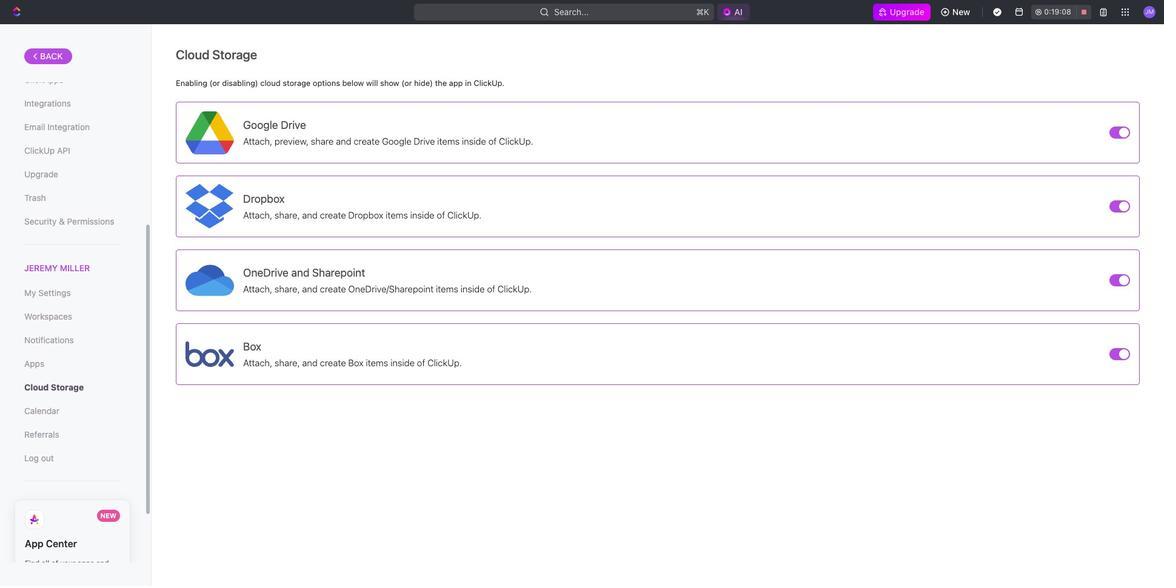 Task type: describe. For each thing, give the bounding box(es) containing it.
hide)
[[414, 78, 433, 88]]

items inside the box attach, share, and create box items inside of clickup.
[[366, 357, 388, 368]]

app
[[449, 78, 463, 88]]

referrals link
[[24, 425, 121, 446]]

0 horizontal spatial app
[[25, 539, 43, 550]]

attach, inside google drive attach, preview, share and create google drive items inside of clickup.
[[243, 136, 272, 146]]

1 horizontal spatial cloud
[[176, 47, 209, 62]]

attach, inside the box attach, share, and create box items inside of clickup.
[[243, 357, 272, 368]]

email integration link
[[24, 117, 121, 138]]

new button
[[935, 2, 977, 22]]

clickup api link
[[24, 141, 121, 161]]

inside inside google drive attach, preview, share and create google drive items inside of clickup.
[[462, 136, 486, 146]]

0 horizontal spatial cloud
[[24, 383, 49, 393]]

the
[[435, 78, 447, 88]]

and inside dropbox attach, share, and create dropbox items inside of clickup.
[[302, 209, 318, 220]]

clickapps
[[24, 75, 64, 85]]

below
[[342, 78, 364, 88]]

find
[[25, 560, 40, 569]]

in inside find all of your apps and integrations in our new app center!
[[68, 571, 74, 580]]

of inside the box attach, share, and create box items inside of clickup.
[[417, 357, 425, 368]]

calendar
[[24, 406, 59, 417]]

settings
[[38, 288, 71, 298]]

notifications link
[[24, 331, 121, 351]]

referrals
[[24, 430, 59, 440]]

1 vertical spatial google
[[382, 136, 411, 146]]

log
[[24, 454, 39, 464]]

cloud storage link
[[24, 378, 121, 398]]

log out
[[24, 454, 54, 464]]

back link
[[24, 49, 72, 64]]

1 (or from the left
[[209, 78, 220, 88]]

out
[[41, 454, 54, 464]]

integration
[[47, 122, 90, 132]]

back
[[40, 51, 63, 61]]

0:19:08 button
[[1031, 5, 1091, 19]]

and inside google drive attach, preview, share and create google drive items inside of clickup.
[[336, 136, 351, 146]]

clickup. inside onedrive and sharepoint attach, share, and create onedrive/sharepoint items inside of clickup.
[[498, 283, 532, 294]]

0 vertical spatial google
[[243, 119, 278, 131]]

ai
[[734, 7, 743, 17]]

onedrive
[[243, 266, 289, 279]]

apps link
[[24, 354, 121, 375]]

1 horizontal spatial dropbox
[[348, 209, 383, 220]]

clickup. inside google drive attach, preview, share and create google drive items inside of clickup.
[[499, 136, 533, 146]]

my settings
[[24, 288, 71, 298]]

all
[[42, 560, 49, 569]]

new
[[89, 571, 103, 580]]

1 horizontal spatial box
[[348, 357, 364, 368]]

share, for box
[[275, 357, 300, 368]]

0 horizontal spatial new
[[101, 512, 116, 520]]

permissions
[[67, 216, 114, 227]]

inside inside dropbox attach, share, and create dropbox items inside of clickup.
[[410, 209, 434, 220]]

enabling
[[176, 78, 207, 88]]

log out link
[[24, 449, 121, 469]]

1 horizontal spatial in
[[465, 78, 471, 88]]

apps
[[24, 359, 44, 369]]

preview,
[[275, 136, 309, 146]]

of inside google drive attach, preview, share and create google drive items inside of clickup.
[[488, 136, 497, 146]]

0 horizontal spatial upgrade
[[24, 169, 58, 179]]

attach, inside onedrive and sharepoint attach, share, and create onedrive/sharepoint items inside of clickup.
[[243, 283, 272, 294]]

create inside dropbox attach, share, and create dropbox items inside of clickup.
[[320, 209, 346, 220]]

trash
[[24, 193, 46, 203]]

email
[[24, 122, 45, 132]]

security & permissions
[[24, 216, 114, 227]]

center!
[[25, 582, 50, 587]]

my settings link
[[24, 283, 121, 304]]

share
[[311, 136, 334, 146]]

items inside onedrive and sharepoint attach, share, and create onedrive/sharepoint items inside of clickup.
[[436, 283, 458, 294]]

dropbox attach, share, and create dropbox items inside of clickup.
[[243, 192, 482, 220]]

api
[[57, 146, 70, 156]]

find all of your apps and integrations in our new app center!
[[25, 560, 119, 587]]

our
[[76, 571, 87, 580]]

ai button
[[717, 4, 750, 21]]

jeremy miller
[[24, 263, 90, 273]]

0 horizontal spatial storage
[[51, 383, 84, 393]]



Task type: locate. For each thing, give the bounding box(es) containing it.
of
[[488, 136, 497, 146], [437, 209, 445, 220], [487, 283, 495, 294], [417, 357, 425, 368], [51, 560, 58, 569]]

clickup
[[24, 146, 55, 156]]

clickapps link
[[24, 70, 121, 90]]

0 vertical spatial cloud
[[176, 47, 209, 62]]

0 horizontal spatial (or
[[209, 78, 220, 88]]

3 share, from the top
[[275, 357, 300, 368]]

drive up preview,
[[281, 119, 306, 131]]

clickup.
[[474, 78, 504, 88], [499, 136, 533, 146], [447, 209, 482, 220], [498, 283, 532, 294], [428, 357, 462, 368]]

in right "app"
[[465, 78, 471, 88]]

google up preview,
[[243, 119, 278, 131]]

sharepoint
[[312, 266, 365, 279]]

1 attach, from the top
[[243, 136, 272, 146]]

0 vertical spatial dropbox
[[243, 192, 285, 205]]

1 vertical spatial app
[[105, 571, 119, 580]]

create inside google drive attach, preview, share and create google drive items inside of clickup.
[[354, 136, 380, 146]]

jm
[[1145, 8, 1154, 15]]

apps
[[77, 560, 94, 569]]

1 horizontal spatial upgrade
[[890, 7, 924, 17]]

1 horizontal spatial (or
[[401, 78, 412, 88]]

upgrade
[[890, 7, 924, 17], [24, 169, 58, 179]]

workspaces
[[24, 312, 72, 322]]

storage up disabling) in the top left of the page
[[212, 47, 257, 62]]

1 vertical spatial new
[[101, 512, 116, 520]]

app center
[[25, 539, 77, 550]]

1 horizontal spatial app
[[105, 571, 119, 580]]

0 vertical spatial box
[[243, 340, 261, 353]]

inside inside onedrive and sharepoint attach, share, and create onedrive/sharepoint items inside of clickup.
[[461, 283, 485, 294]]

share, inside dropbox attach, share, and create dropbox items inside of clickup.
[[275, 209, 300, 220]]

workspaces link
[[24, 307, 121, 328]]

1 vertical spatial storage
[[51, 383, 84, 393]]

items
[[437, 136, 460, 146], [386, 209, 408, 220], [436, 283, 458, 294], [366, 357, 388, 368]]

of inside dropbox attach, share, and create dropbox items inside of clickup.
[[437, 209, 445, 220]]

1 horizontal spatial cloud storage
[[176, 47, 257, 62]]

storage
[[283, 78, 311, 88]]

1 vertical spatial dropbox
[[348, 209, 383, 220]]

onedrive and sharepoint attach, share, and create onedrive/sharepoint items inside of clickup.
[[243, 266, 532, 294]]

drive
[[281, 119, 306, 131], [414, 136, 435, 146]]

1 vertical spatial box
[[348, 357, 364, 368]]

in left the our
[[68, 571, 74, 580]]

and inside find all of your apps and integrations in our new app center!
[[96, 560, 109, 569]]

upgrade link down the clickup api link
[[24, 164, 121, 185]]

0 horizontal spatial drive
[[281, 119, 306, 131]]

trash link
[[24, 188, 121, 209]]

1 vertical spatial cloud storage
[[24, 383, 84, 393]]

0 vertical spatial in
[[465, 78, 471, 88]]

box
[[243, 340, 261, 353], [348, 357, 364, 368]]

security & permissions link
[[24, 212, 121, 232]]

inside
[[462, 136, 486, 146], [410, 209, 434, 220], [461, 283, 485, 294], [390, 357, 415, 368]]

notifications
[[24, 335, 74, 346]]

upgrade link
[[873, 4, 931, 21], [24, 164, 121, 185]]

(or right the enabling
[[209, 78, 220, 88]]

in
[[465, 78, 471, 88], [68, 571, 74, 580]]

2 share, from the top
[[275, 283, 300, 294]]

3 attach, from the top
[[243, 283, 272, 294]]

share, for dropbox
[[275, 209, 300, 220]]

0 horizontal spatial box
[[243, 340, 261, 353]]

onedrive/sharepoint
[[348, 283, 434, 294]]

cloud storage
[[176, 47, 257, 62], [24, 383, 84, 393]]

items inside google drive attach, preview, share and create google drive items inside of clickup.
[[437, 136, 460, 146]]

cloud up the enabling
[[176, 47, 209, 62]]

0 vertical spatial new
[[952, 7, 970, 17]]

upgrade link left new button
[[873, 4, 931, 21]]

search...
[[554, 7, 589, 17]]

security
[[24, 216, 57, 227]]

1 vertical spatial upgrade link
[[24, 164, 121, 185]]

0 horizontal spatial upgrade link
[[24, 164, 121, 185]]

share, inside onedrive and sharepoint attach, share, and create onedrive/sharepoint items inside of clickup.
[[275, 283, 300, 294]]

create inside onedrive and sharepoint attach, share, and create onedrive/sharepoint items inside of clickup.
[[320, 283, 346, 294]]

storage
[[212, 47, 257, 62], [51, 383, 84, 393]]

disabling)
[[222, 78, 258, 88]]

jeremy
[[24, 263, 58, 273]]

cloud
[[260, 78, 281, 88]]

share,
[[275, 209, 300, 220], [275, 283, 300, 294], [275, 357, 300, 368]]

2 attach, from the top
[[243, 209, 272, 220]]

1 horizontal spatial upgrade link
[[873, 4, 931, 21]]

0 vertical spatial app
[[25, 539, 43, 550]]

box attach, share, and create box items inside of clickup.
[[243, 340, 462, 368]]

and
[[336, 136, 351, 146], [302, 209, 318, 220], [291, 266, 309, 279], [302, 283, 318, 294], [302, 357, 318, 368], [96, 560, 109, 569]]

calendar link
[[24, 401, 121, 422]]

items inside dropbox attach, share, and create dropbox items inside of clickup.
[[386, 209, 408, 220]]

1 vertical spatial share,
[[275, 283, 300, 294]]

center
[[46, 539, 77, 550]]

0 vertical spatial upgrade
[[890, 7, 924, 17]]

of inside find all of your apps and integrations in our new app center!
[[51, 560, 58, 569]]

cloud storage up calendar
[[24, 383, 84, 393]]

0 vertical spatial cloud storage
[[176, 47, 257, 62]]

⌘k
[[696, 7, 710, 17]]

drive down hide)
[[414, 136, 435, 146]]

1 horizontal spatial drive
[[414, 136, 435, 146]]

integrations
[[25, 571, 66, 580]]

0 vertical spatial storage
[[212, 47, 257, 62]]

enabling (or disabling) cloud storage options below will show (or hide) the app in clickup.
[[176, 78, 504, 88]]

(or left hide)
[[401, 78, 412, 88]]

inside inside the box attach, share, and create box items inside of clickup.
[[390, 357, 415, 368]]

2 vertical spatial share,
[[275, 357, 300, 368]]

miller
[[60, 263, 90, 273]]

0 vertical spatial share,
[[275, 209, 300, 220]]

cloud storage up disabling) in the top left of the page
[[176, 47, 257, 62]]

integrations
[[24, 98, 71, 109]]

app right new
[[105, 571, 119, 580]]

jm button
[[1140, 2, 1159, 22]]

0 horizontal spatial cloud storage
[[24, 383, 84, 393]]

your
[[60, 560, 75, 569]]

1 vertical spatial in
[[68, 571, 74, 580]]

0 vertical spatial drive
[[281, 119, 306, 131]]

1 horizontal spatial new
[[952, 7, 970, 17]]

show
[[380, 78, 399, 88]]

of inside onedrive and sharepoint attach, share, and create onedrive/sharepoint items inside of clickup.
[[487, 283, 495, 294]]

upgrade left new button
[[890, 7, 924, 17]]

0 horizontal spatial in
[[68, 571, 74, 580]]

clickup. inside dropbox attach, share, and create dropbox items inside of clickup.
[[447, 209, 482, 220]]

attach, inside dropbox attach, share, and create dropbox items inside of clickup.
[[243, 209, 272, 220]]

1 horizontal spatial google
[[382, 136, 411, 146]]

will
[[366, 78, 378, 88]]

clickup. inside the box attach, share, and create box items inside of clickup.
[[428, 357, 462, 368]]

google drive attach, preview, share and create google drive items inside of clickup.
[[243, 119, 533, 146]]

1 horizontal spatial storage
[[212, 47, 257, 62]]

4 attach, from the top
[[243, 357, 272, 368]]

(or
[[209, 78, 220, 88], [401, 78, 412, 88]]

2 (or from the left
[[401, 78, 412, 88]]

0 horizontal spatial dropbox
[[243, 192, 285, 205]]

new
[[952, 7, 970, 17], [101, 512, 116, 520]]

cloud down apps
[[24, 383, 49, 393]]

email integration
[[24, 122, 90, 132]]

clickup api
[[24, 146, 70, 156]]

1 vertical spatial cloud
[[24, 383, 49, 393]]

google
[[243, 119, 278, 131], [382, 136, 411, 146]]

my
[[24, 288, 36, 298]]

&
[[59, 216, 65, 227]]

share, inside the box attach, share, and create box items inside of clickup.
[[275, 357, 300, 368]]

options
[[313, 78, 340, 88]]

and inside the box attach, share, and create box items inside of clickup.
[[302, 357, 318, 368]]

1 vertical spatial upgrade
[[24, 169, 58, 179]]

create
[[354, 136, 380, 146], [320, 209, 346, 220], [320, 283, 346, 294], [320, 357, 346, 368]]

1 vertical spatial drive
[[414, 136, 435, 146]]

storage down apps link
[[51, 383, 84, 393]]

integrations link
[[24, 93, 121, 114]]

app up the find
[[25, 539, 43, 550]]

1 share, from the top
[[275, 209, 300, 220]]

google down show
[[382, 136, 411, 146]]

0 vertical spatial upgrade link
[[873, 4, 931, 21]]

app inside find all of your apps and integrations in our new app center!
[[105, 571, 119, 580]]

upgrade down clickup
[[24, 169, 58, 179]]

new inside button
[[952, 7, 970, 17]]

app
[[25, 539, 43, 550], [105, 571, 119, 580]]

0 horizontal spatial google
[[243, 119, 278, 131]]

create inside the box attach, share, and create box items inside of clickup.
[[320, 357, 346, 368]]

0:19:08
[[1044, 7, 1071, 16]]



Task type: vqa. For each thing, say whether or not it's contained in the screenshot.
14th row from the top of the page
no



